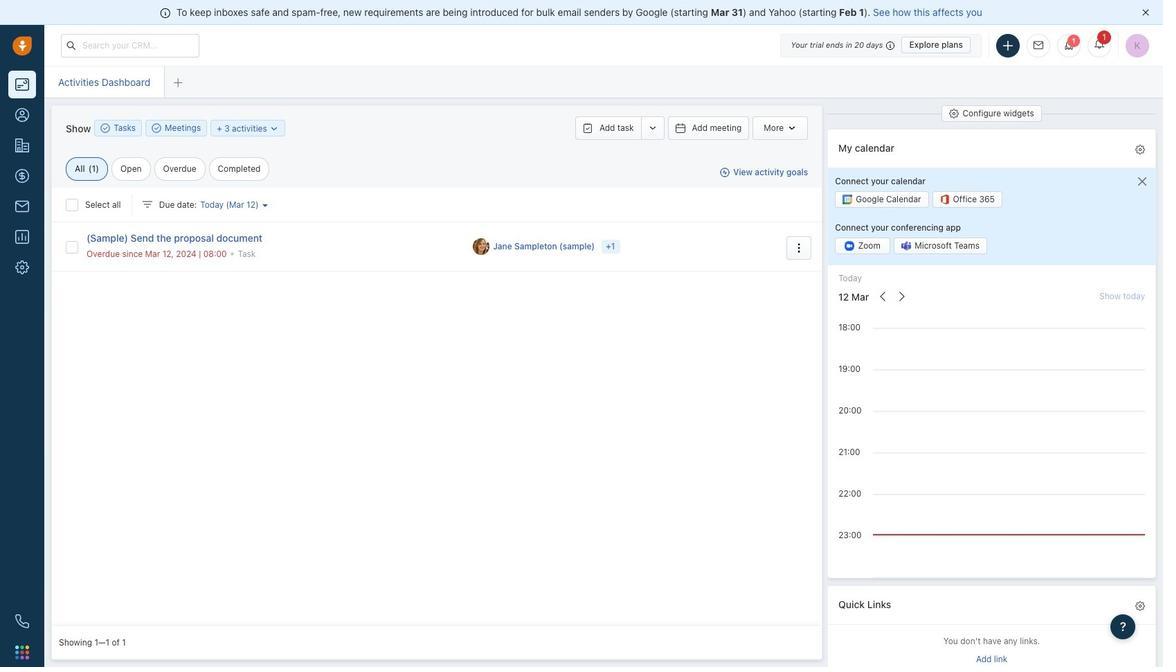 Task type: describe. For each thing, give the bounding box(es) containing it.
Search your CRM... text field
[[61, 34, 199, 57]]

phone image
[[15, 614, 29, 628]]

close image
[[1143, 9, 1150, 16]]

down image
[[270, 124, 279, 133]]



Task type: locate. For each thing, give the bounding box(es) containing it.
send email image
[[1034, 41, 1044, 50]]

phone element
[[8, 608, 36, 635]]

freshworks switcher image
[[15, 645, 29, 659]]



